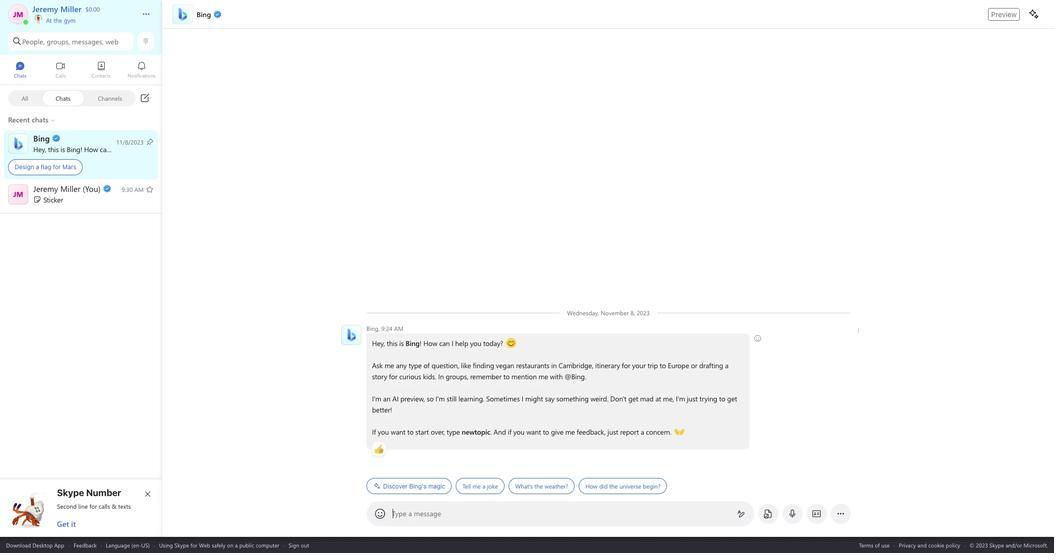 Task type: locate. For each thing, give the bounding box(es) containing it.
did
[[599, 483, 608, 491]]

to left give
[[543, 428, 549, 437]]

1 vertical spatial skype
[[174, 542, 189, 549]]

how up "sticker" button
[[84, 144, 98, 154]]

1 horizontal spatial i
[[451, 339, 453, 348]]

bing's
[[409, 483, 427, 490]]

1 vertical spatial this
[[387, 339, 397, 348]]

a left flag
[[36, 163, 39, 171]]

to right trip
[[660, 361, 666, 371]]

terms of use link
[[859, 542, 890, 549]]

@bing.
[[564, 372, 586, 382]]

trying
[[699, 394, 717, 404]]

using
[[159, 542, 173, 549]]

hey, up design a flag for mars
[[33, 144, 46, 154]]

! up "sticker" button
[[80, 144, 82, 154]]

app
[[54, 542, 64, 549]]

just left "trying"
[[687, 394, 698, 404]]

bing up mars
[[67, 144, 80, 154]]

0 horizontal spatial i
[[112, 144, 114, 154]]

2 horizontal spatial i
[[521, 394, 523, 404]]

kids.
[[423, 372, 436, 382]]

channels
[[98, 94, 122, 102]]

1 vertical spatial can
[[439, 339, 450, 348]]

1 vertical spatial groups,
[[446, 372, 468, 382]]

groups, down the at the gym in the top of the page
[[47, 37, 70, 46]]

a left joke
[[482, 483, 485, 491]]

1 vertical spatial of
[[875, 542, 880, 549]]

i'm right so
[[435, 394, 445, 404]]

0 horizontal spatial type
[[408, 361, 422, 371]]

0 vertical spatial how
[[84, 144, 98, 154]]

type up curious
[[408, 361, 422, 371]]

.
[[490, 428, 492, 437]]

groups, inside people, groups, messages, web button
[[47, 37, 70, 46]]

1 horizontal spatial is
[[399, 339, 404, 348]]

you inside ask me any type of question, like finding vegan restaurants in cambridge, itinerary for your trip to europe or drafting a story for curious kids. in groups, remember to mention me with @bing. i'm an ai preview, so i'm still learning. sometimes i might say something weird. don't get mad at me, i'm just trying to get better! if you want to start over, type
[[378, 428, 389, 437]]

1 vertical spatial !
[[420, 339, 421, 348]]

web
[[106, 37, 119, 46]]

0 vertical spatial can
[[100, 144, 110, 154]]

using skype for web safely on a public computer link
[[159, 542, 279, 549]]

1 horizontal spatial hey, this is bing ! how can i help you today?
[[372, 339, 505, 348]]

1 horizontal spatial the
[[534, 483, 543, 491]]

! up curious
[[420, 339, 421, 348]]

universe
[[619, 483, 641, 491]]

0 vertical spatial of
[[423, 361, 429, 371]]

0 vertical spatial !
[[80, 144, 82, 154]]

out
[[301, 542, 309, 549]]

groups,
[[47, 37, 70, 46], [446, 372, 468, 382]]

how up question,
[[423, 339, 437, 348]]

us)
[[141, 542, 150, 549]]

line
[[78, 503, 88, 511]]

1 horizontal spatial just
[[687, 394, 698, 404]]

safely
[[212, 542, 226, 549]]

sign out
[[289, 542, 309, 549]]

feedback link
[[74, 542, 97, 549]]

of
[[423, 361, 429, 371], [875, 542, 880, 549]]

hey, down bing, at the left of page
[[372, 339, 385, 348]]

to down the vegan
[[503, 372, 509, 382]]

ask me any type of question, like finding vegan restaurants in cambridge, itinerary for your trip to europe or drafting a story for curious kids. in groups, remember to mention me with @bing. i'm an ai preview, so i'm still learning. sometimes i might say something weird. don't get mad at me, i'm just trying to get better! if you want to start over, type
[[372, 361, 739, 437]]

2 i'm from the left
[[435, 394, 445, 404]]

how left the "did"
[[585, 483, 597, 491]]

tell me a joke
[[462, 483, 498, 491]]

0 horizontal spatial help
[[116, 144, 129, 154]]

download desktop app
[[6, 542, 64, 549]]

0 horizontal spatial skype
[[57, 488, 84, 499]]

for right story
[[389, 372, 397, 382]]

don't
[[610, 394, 626, 404]]

1 horizontal spatial how
[[423, 339, 437, 348]]

cookie
[[928, 542, 945, 549]]

all
[[21, 94, 28, 102]]

Type a message text field
[[393, 509, 729, 520]]

0 horizontal spatial is
[[61, 144, 65, 154]]

1 horizontal spatial hey,
[[372, 339, 385, 348]]

0 horizontal spatial hey,
[[33, 144, 46, 154]]

1 i'm from the left
[[372, 394, 381, 404]]

skype inside 'element'
[[57, 488, 84, 499]]

i'm right me,
[[676, 394, 685, 404]]

is down am
[[399, 339, 404, 348]]

1 horizontal spatial this
[[387, 339, 397, 348]]

at
[[655, 394, 661, 404]]

download desktop app link
[[6, 542, 64, 549]]

1 vertical spatial help
[[455, 339, 468, 348]]

in
[[438, 372, 444, 382]]

type
[[392, 509, 407, 519]]

bing up the any
[[405, 339, 420, 348]]

magic
[[428, 483, 445, 490]]

of inside ask me any type of question, like finding vegan restaurants in cambridge, itinerary for your trip to europe or drafting a story for curious kids. in groups, remember to mention me with @bing. i'm an ai preview, so i'm still learning. sometimes i might say something weird. don't get mad at me, i'm just trying to get better! if you want to start over, type
[[423, 361, 429, 371]]

1 horizontal spatial groups,
[[446, 372, 468, 382]]

0 horizontal spatial !
[[80, 144, 82, 154]]

just left report
[[607, 428, 618, 437]]

just inside ask me any type of question, like finding vegan restaurants in cambridge, itinerary for your trip to europe or drafting a story for curious kids. in groups, remember to mention me with @bing. i'm an ai preview, so i'm still learning. sometimes i might say something weird. don't get mad at me, i'm just trying to get better! if you want to start over, type
[[687, 394, 698, 404]]

at the gym
[[44, 16, 76, 24]]

0 horizontal spatial hey, this is bing ! how can i help you today?
[[33, 144, 166, 154]]

sign
[[289, 542, 299, 549]]

it
[[71, 519, 76, 529]]

0 vertical spatial hey,
[[33, 144, 46, 154]]

for inside skype number 'element'
[[90, 503, 97, 511]]

0 vertical spatial today?
[[144, 144, 164, 154]]

0 vertical spatial skype
[[57, 488, 84, 499]]

i inside ask me any type of question, like finding vegan restaurants in cambridge, itinerary for your trip to europe or drafting a story for curious kids. in groups, remember to mention me with @bing. i'm an ai preview, so i'm still learning. sometimes i might say something weird. don't get mad at me, i'm just trying to get better! if you want to start over, type
[[521, 394, 523, 404]]

help
[[116, 144, 129, 154], [455, 339, 468, 348]]

of left use
[[875, 542, 880, 549]]

1 horizontal spatial !
[[420, 339, 421, 348]]

the right what's
[[534, 483, 543, 491]]

might
[[525, 394, 543, 404]]

is up mars
[[61, 144, 65, 154]]

i
[[112, 144, 114, 154], [451, 339, 453, 348], [521, 394, 523, 404]]

0 vertical spatial is
[[61, 144, 65, 154]]

0 horizontal spatial get
[[628, 394, 638, 404]]

at
[[46, 16, 52, 24]]

for
[[53, 163, 61, 171], [622, 361, 630, 371], [389, 372, 397, 382], [90, 503, 97, 511], [191, 542, 197, 549]]

tab list
[[0, 57, 162, 85]]

0 horizontal spatial i'm
[[372, 394, 381, 404]]

what's the weather?
[[515, 483, 568, 491]]

want left give
[[526, 428, 541, 437]]

people,
[[22, 37, 45, 46]]

0 horizontal spatial want
[[391, 428, 405, 437]]

hey, this is bing ! how can i help you today? up question,
[[372, 339, 505, 348]]

this down 9:24
[[387, 339, 397, 348]]

1 horizontal spatial of
[[875, 542, 880, 549]]

1 vertical spatial type
[[447, 428, 460, 437]]

this up flag
[[48, 144, 59, 154]]

sometimes
[[486, 394, 520, 404]]

calls
[[99, 503, 110, 511]]

0 horizontal spatial bing
[[67, 144, 80, 154]]

2 vertical spatial how
[[585, 483, 597, 491]]

1 want from the left
[[391, 428, 405, 437]]

0 vertical spatial type
[[408, 361, 422, 371]]

the for what's
[[534, 483, 543, 491]]

to right "trying"
[[719, 394, 725, 404]]

1 horizontal spatial want
[[526, 428, 541, 437]]

hey, this is bing ! how can i help you today? up mars
[[33, 144, 166, 154]]

get
[[57, 519, 69, 529]]

2 horizontal spatial i'm
[[676, 394, 685, 404]]

you
[[131, 144, 142, 154], [470, 339, 481, 348], [378, 428, 389, 437], [513, 428, 524, 437]]

is
[[61, 144, 65, 154], [399, 339, 404, 348]]

language (en-us) link
[[106, 542, 150, 549]]

1 vertical spatial just
[[607, 428, 618, 437]]

2 horizontal spatial the
[[609, 483, 618, 491]]

get left mad
[[628, 394, 638, 404]]

second line for calls & texts
[[57, 503, 131, 511]]

a right drafting
[[725, 361, 728, 371]]

the inside what's the weather? button
[[534, 483, 543, 491]]

mention
[[511, 372, 537, 382]]

for right line
[[90, 503, 97, 511]]

for right flag
[[53, 163, 61, 171]]

and
[[493, 428, 506, 437]]

the right the "did"
[[609, 483, 618, 491]]

type
[[408, 361, 422, 371], [447, 428, 460, 437]]

cambridge,
[[558, 361, 593, 371]]

0 horizontal spatial the
[[54, 16, 62, 24]]

get right "trying"
[[727, 394, 737, 404]]

0 horizontal spatial groups,
[[47, 37, 70, 46]]

web
[[199, 542, 210, 549]]

2 horizontal spatial how
[[585, 483, 597, 491]]

0 vertical spatial help
[[116, 144, 129, 154]]

0 horizontal spatial this
[[48, 144, 59, 154]]

skype up the second
[[57, 488, 84, 499]]

texts
[[118, 503, 131, 511]]

1 vertical spatial how
[[423, 339, 437, 348]]

the right at
[[54, 16, 62, 24]]

1 vertical spatial bing
[[405, 339, 420, 348]]

0 horizontal spatial today?
[[144, 144, 164, 154]]

0 vertical spatial just
[[687, 394, 698, 404]]

a inside ask me any type of question, like finding vegan restaurants in cambridge, itinerary for your trip to europe or drafting a story for curious kids. in groups, remember to mention me with @bing. i'm an ai preview, so i'm still learning. sometimes i might say something weird. don't get mad at me, i'm just trying to get better! if you want to start over, type
[[725, 361, 728, 371]]

bing, 9:24 am
[[366, 325, 403, 333]]

0 vertical spatial groups,
[[47, 37, 70, 46]]

the inside at the gym button
[[54, 16, 62, 24]]

sticker button
[[0, 180, 162, 210]]

0 horizontal spatial can
[[100, 144, 110, 154]]

feedback
[[74, 542, 97, 549]]

2 vertical spatial i
[[521, 394, 523, 404]]

privacy and cookie policy link
[[899, 542, 960, 549]]

groups, down like
[[446, 372, 468, 382]]

of up kids.
[[423, 361, 429, 371]]

with
[[550, 372, 563, 382]]

me,
[[663, 394, 674, 404]]

how inside "button"
[[585, 483, 597, 491]]

skype right using
[[174, 542, 189, 549]]

me right give
[[565, 428, 575, 437]]

skype
[[57, 488, 84, 499], [174, 542, 189, 549]]

i'm left an
[[372, 394, 381, 404]]

0 horizontal spatial how
[[84, 144, 98, 154]]

second
[[57, 503, 77, 511]]

how did the universe begin?
[[585, 483, 660, 491]]

bing
[[67, 144, 80, 154], [405, 339, 420, 348]]

1 horizontal spatial get
[[727, 394, 737, 404]]

me right tell
[[472, 483, 481, 491]]

want left start
[[391, 428, 405, 437]]

want
[[391, 428, 405, 437], [526, 428, 541, 437]]

give
[[551, 428, 563, 437]]

using skype for web safely on a public computer
[[159, 542, 279, 549]]

any
[[396, 361, 407, 371]]

0 horizontal spatial of
[[423, 361, 429, 371]]

preview
[[991, 10, 1017, 18]]

type right over,
[[447, 428, 460, 437]]

1 horizontal spatial i'm
[[435, 394, 445, 404]]

0 vertical spatial hey, this is bing ! how can i help you today?
[[33, 144, 166, 154]]

1 vertical spatial today?
[[483, 339, 503, 348]]



Task type: describe. For each thing, give the bounding box(es) containing it.
for left your
[[622, 361, 630, 371]]

1 vertical spatial hey,
[[372, 339, 385, 348]]

learning.
[[458, 394, 484, 404]]

1 horizontal spatial type
[[447, 428, 460, 437]]

finding
[[473, 361, 494, 371]]

(en-
[[131, 542, 141, 549]]

how did the universe begin? button
[[579, 478, 667, 495]]

story
[[372, 372, 387, 382]]

at the gym button
[[32, 14, 132, 165]]

me left "with"
[[538, 372, 548, 382]]

3 i'm from the left
[[676, 394, 685, 404]]

computer
[[256, 542, 279, 549]]

mad
[[640, 394, 653, 404]]

2 get from the left
[[727, 394, 737, 404]]

something
[[556, 394, 589, 404]]

better!
[[372, 405, 392, 415]]

0 horizontal spatial just
[[607, 428, 618, 437]]

(smileeyes)
[[506, 338, 539, 348]]

1 horizontal spatial bing
[[405, 339, 420, 348]]

ask
[[372, 361, 383, 371]]

want inside ask me any type of question, like finding vegan restaurants in cambridge, itinerary for your trip to europe or drafting a story for curious kids. in groups, remember to mention me with @bing. i'm an ai preview, so i'm still learning. sometimes i might say something weird. don't get mad at me, i'm just trying to get better! if you want to start over, type
[[391, 428, 405, 437]]

curious
[[399, 372, 421, 382]]

skype number element
[[9, 488, 154, 529]]

use
[[881, 542, 890, 549]]

feedback,
[[577, 428, 606, 437]]

an
[[383, 394, 390, 404]]

1 horizontal spatial can
[[439, 339, 450, 348]]

flag
[[41, 163, 51, 171]]

0 vertical spatial this
[[48, 144, 59, 154]]

and
[[918, 542, 927, 549]]

if
[[372, 428, 376, 437]]

tell me a joke button
[[456, 478, 504, 495]]

a right report
[[641, 428, 644, 437]]

1 horizontal spatial today?
[[483, 339, 503, 348]]

skype number
[[57, 488, 121, 499]]

messages,
[[72, 37, 104, 46]]

design a flag for mars
[[15, 163, 76, 171]]

remember
[[470, 372, 501, 382]]

1 horizontal spatial skype
[[174, 542, 189, 549]]

language (en-us)
[[106, 542, 150, 549]]

begin?
[[643, 483, 660, 491]]

what's
[[515, 483, 533, 491]]

groups, inside ask me any type of question, like finding vegan restaurants in cambridge, itinerary for your trip to europe or drafting a story for curious kids. in groups, remember to mention me with @bing. i'm an ai preview, so i'm still learning. sometimes i might say something weird. don't get mad at me, i'm just trying to get better! if you want to start over, type
[[446, 372, 468, 382]]

policy
[[946, 542, 960, 549]]

restaurants
[[516, 361, 549, 371]]

me inside button
[[472, 483, 481, 491]]

tell
[[462, 483, 471, 491]]

vegan
[[496, 361, 514, 371]]

a right "on"
[[235, 542, 238, 549]]

me left the any
[[384, 361, 394, 371]]

sign out link
[[289, 542, 309, 549]]

or
[[691, 361, 697, 371]]

itinerary
[[595, 361, 620, 371]]

discover
[[383, 483, 407, 490]]

for left web
[[191, 542, 197, 549]]

say
[[545, 394, 554, 404]]

people, groups, messages, web button
[[8, 32, 134, 50]]

download
[[6, 542, 31, 549]]

1 vertical spatial i
[[451, 339, 453, 348]]

bing,
[[366, 325, 380, 333]]

question,
[[431, 361, 459, 371]]

the for at
[[54, 16, 62, 24]]

terms of use
[[859, 542, 890, 549]]

joke
[[487, 483, 498, 491]]

number
[[86, 488, 121, 499]]

a inside button
[[482, 483, 485, 491]]

1 vertical spatial hey, this is bing ! how can i help you today?
[[372, 339, 505, 348]]

ai
[[392, 394, 398, 404]]

drafting
[[699, 361, 723, 371]]

1 horizontal spatial help
[[455, 339, 468, 348]]

in
[[551, 361, 557, 371]]

the inside how did the universe begin? "button"
[[609, 483, 618, 491]]

a right type
[[409, 509, 412, 519]]

if
[[508, 428, 511, 437]]

newtopic . and if you want to give me feedback, just report a concern.
[[462, 428, 673, 437]]

sticker
[[43, 195, 63, 204]]

privacy
[[899, 542, 916, 549]]

trip
[[647, 361, 658, 371]]

0 vertical spatial i
[[112, 144, 114, 154]]

&
[[112, 503, 117, 511]]

so
[[427, 394, 434, 404]]

terms
[[859, 542, 874, 549]]

concern.
[[646, 428, 671, 437]]

over,
[[431, 428, 445, 437]]

chats
[[56, 94, 71, 102]]

0 vertical spatial bing
[[67, 144, 80, 154]]

am
[[394, 325, 403, 333]]

report
[[620, 428, 639, 437]]

2 want from the left
[[526, 428, 541, 437]]

mars
[[62, 163, 76, 171]]

people, groups, messages, web
[[22, 37, 119, 46]]

to left start
[[407, 428, 413, 437]]

europe
[[668, 361, 689, 371]]

type a message
[[392, 509, 441, 519]]

like
[[461, 361, 471, 371]]

get it
[[57, 519, 76, 529]]

1 vertical spatial is
[[399, 339, 404, 348]]

weather?
[[544, 483, 568, 491]]

1 get from the left
[[628, 394, 638, 404]]

weird.
[[590, 394, 608, 404]]



Task type: vqa. For each thing, say whether or not it's contained in the screenshot.
the newtopic
yes



